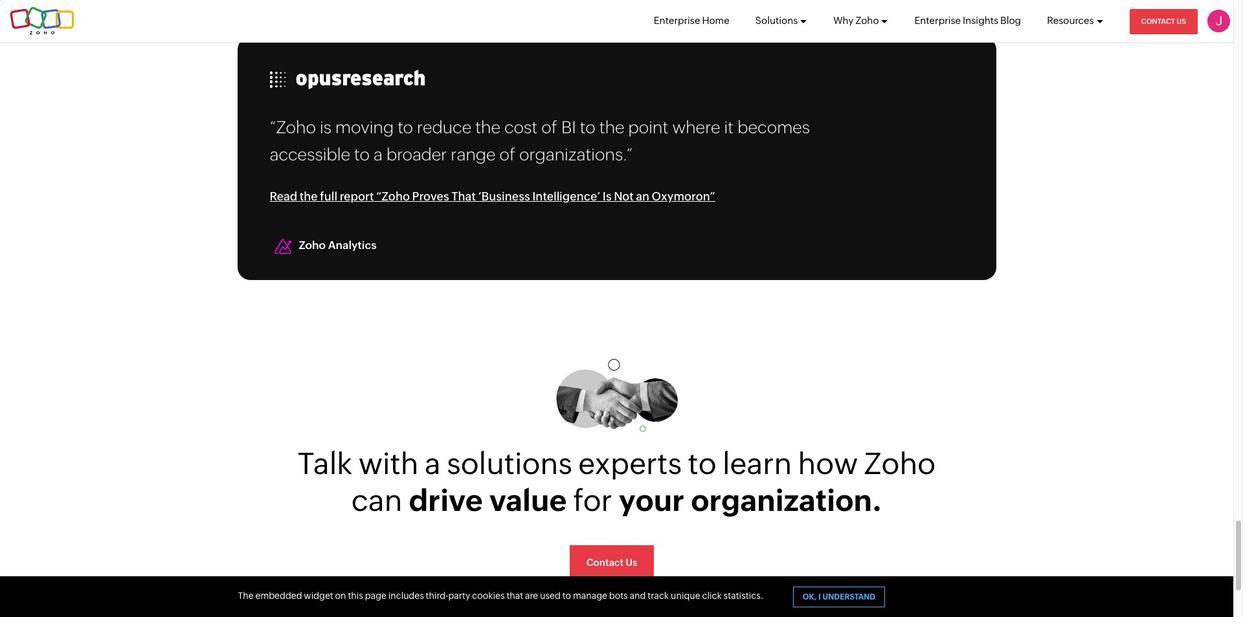 Task type: vqa. For each thing, say whether or not it's contained in the screenshot.
"centres."
no



Task type: describe. For each thing, give the bounding box(es) containing it.
your
[[619, 484, 685, 518]]

becomes
[[738, 118, 810, 137]]

why
[[834, 15, 854, 26]]

1 horizontal spatial contact us
[[1142, 17, 1186, 25]]

2 horizontal spatial the
[[600, 118, 625, 137]]

to right 'used'
[[563, 591, 571, 602]]

oxymoron"
[[652, 190, 716, 204]]

solutions
[[756, 15, 798, 26]]

organizations."
[[519, 145, 633, 164]]

"zoho inside "zoho is moving to reduce the cost of bi to the point where it becomes accessible to a broader range of organizations."
[[270, 118, 316, 137]]

enterprise for enterprise insights blog
[[915, 15, 961, 26]]

organization.
[[691, 484, 882, 518]]

moving
[[335, 118, 394, 137]]

blog
[[1001, 15, 1021, 26]]

reduce
[[417, 118, 472, 137]]

manage
[[573, 591, 607, 602]]

insights
[[963, 15, 999, 26]]

for
[[573, 484, 612, 518]]

"zoho is moving to reduce the cost of bi to the point where it becomes accessible to a broader range of organizations."
[[270, 118, 810, 164]]

proves
[[412, 190, 449, 204]]

bi
[[561, 118, 576, 137]]

to up broader
[[398, 118, 413, 137]]

drive
[[409, 484, 483, 518]]

james peterson image
[[1208, 10, 1230, 32]]

1 horizontal spatial "zoho
[[376, 190, 410, 204]]

to right bi
[[580, 118, 596, 137]]

ok, i understand
[[803, 593, 876, 602]]

cookies
[[472, 591, 505, 602]]

track
[[648, 591, 669, 602]]

intelligence'
[[532, 190, 601, 204]]

unique
[[671, 591, 700, 602]]

embedded
[[255, 591, 302, 602]]

includes
[[388, 591, 424, 602]]

on
[[335, 591, 346, 602]]

and
[[630, 591, 646, 602]]

click
[[702, 591, 722, 602]]

0 vertical spatial contact
[[1142, 17, 1175, 25]]

broader
[[387, 145, 447, 164]]

to inside 'talk with a solutions experts to learn how zoho can'
[[688, 447, 717, 481]]

can
[[351, 484, 402, 518]]

cost
[[504, 118, 538, 137]]

value
[[489, 484, 567, 518]]

to down moving
[[354, 145, 370, 164]]

ok,
[[803, 593, 817, 602]]

not
[[614, 190, 634, 204]]

read
[[270, 190, 297, 204]]

is
[[603, 190, 612, 204]]

are
[[525, 591, 538, 602]]

read the full report "zoho proves that 'business intelligence' is not an oxymoron" link
[[270, 188, 964, 206]]

enterprise home
[[654, 15, 730, 26]]

1 vertical spatial us
[[626, 558, 638, 569]]

1 horizontal spatial us
[[1177, 17, 1186, 25]]

zoho analytics
[[299, 239, 377, 252]]

0 horizontal spatial of
[[500, 145, 516, 164]]



Task type: locate. For each thing, give the bounding box(es) containing it.
enterprise inside 'link'
[[915, 15, 961, 26]]

of
[[542, 118, 558, 137], [500, 145, 516, 164]]

a down moving
[[374, 145, 383, 164]]

0 horizontal spatial enterprise
[[654, 15, 700, 26]]

0 vertical spatial contact us
[[1142, 17, 1186, 25]]

that
[[507, 591, 523, 602]]

enterprise left 'insights'
[[915, 15, 961, 26]]

home
[[702, 15, 730, 26]]

the embedded widget on this page includes third-party cookies that are used to manage bots and track unique click statistics.
[[238, 591, 764, 602]]

is
[[320, 118, 332, 137]]

third-
[[426, 591, 448, 602]]

experts
[[579, 447, 682, 481]]

read the full report "zoho proves that 'business intelligence' is not an oxymoron"
[[270, 190, 716, 204]]

page
[[365, 591, 387, 602]]

drive value for your organization.
[[402, 484, 882, 518]]

contact left james peterson image
[[1142, 17, 1175, 25]]

enterprise insights blog link
[[915, 0, 1021, 41]]

1 enterprise from the left
[[654, 15, 700, 26]]

2 vertical spatial zoho
[[864, 447, 936, 481]]

understand
[[823, 593, 876, 602]]

where
[[672, 118, 721, 137]]

talk with a solutions experts to learn how zoho can
[[298, 447, 936, 518]]

1 horizontal spatial a
[[425, 447, 441, 481]]

analytics
[[328, 239, 377, 252]]

the up range
[[475, 118, 501, 137]]

i
[[819, 593, 821, 602]]

zoho inside 'talk with a solutions experts to learn how zoho can'
[[864, 447, 936, 481]]

"zoho up accessible
[[270, 118, 316, 137]]

talk
[[298, 447, 353, 481]]

why zoho
[[834, 15, 879, 26]]

contact
[[1142, 17, 1175, 25], [587, 558, 624, 569]]

contact up bots
[[587, 558, 624, 569]]

resources
[[1047, 15, 1094, 26]]

1 vertical spatial contact
[[587, 558, 624, 569]]

report
[[340, 190, 374, 204]]

0 horizontal spatial a
[[374, 145, 383, 164]]

to left learn
[[688, 447, 717, 481]]

0 horizontal spatial contact us
[[587, 558, 638, 569]]

learn
[[723, 447, 792, 481]]

a
[[374, 145, 383, 164], [425, 447, 441, 481]]

with
[[359, 447, 419, 481]]

1 vertical spatial of
[[500, 145, 516, 164]]

the
[[238, 591, 254, 602]]

1 vertical spatial "zoho
[[376, 190, 410, 204]]

0 horizontal spatial contact
[[587, 558, 624, 569]]

0 vertical spatial a
[[374, 145, 383, 164]]

solutions
[[447, 447, 572, 481]]

the left full
[[300, 190, 318, 204]]

zoho
[[856, 15, 879, 26], [299, 239, 326, 252], [864, 447, 936, 481]]

'business
[[478, 190, 530, 204]]

enterprise for enterprise home
[[654, 15, 700, 26]]

0 horizontal spatial "zoho
[[270, 118, 316, 137]]

of down cost
[[500, 145, 516, 164]]

1 horizontal spatial enterprise
[[915, 15, 961, 26]]

full
[[320, 190, 338, 204]]

that
[[452, 190, 476, 204]]

us left james peterson image
[[1177, 17, 1186, 25]]

party
[[448, 591, 470, 602]]

zoho enterprise logo image
[[10, 7, 75, 35]]

an
[[636, 190, 650, 204]]

1 vertical spatial zoho
[[299, 239, 326, 252]]

contact us link
[[1130, 9, 1198, 34]]

"zoho right report
[[376, 190, 410, 204]]

us
[[1177, 17, 1186, 25], [626, 558, 638, 569]]

0 vertical spatial zoho
[[856, 15, 879, 26]]

1 vertical spatial contact us
[[587, 558, 638, 569]]

a inside "zoho is moving to reduce the cost of bi to the point where it becomes accessible to a broader range of organizations."
[[374, 145, 383, 164]]

enterprise left home
[[654, 15, 700, 26]]

enterprise
[[654, 15, 700, 26], [915, 15, 961, 26]]

2 enterprise from the left
[[915, 15, 961, 26]]

the
[[475, 118, 501, 137], [600, 118, 625, 137], [300, 190, 318, 204]]

the left point
[[600, 118, 625, 137]]

0 horizontal spatial us
[[626, 558, 638, 569]]

1 horizontal spatial the
[[475, 118, 501, 137]]

enterprise home link
[[654, 0, 730, 41]]

contact us left james peterson image
[[1142, 17, 1186, 25]]

of left bi
[[542, 118, 558, 137]]

0 vertical spatial us
[[1177, 17, 1186, 25]]

0 vertical spatial of
[[542, 118, 558, 137]]

1 horizontal spatial contact
[[1142, 17, 1175, 25]]

range
[[451, 145, 496, 164]]

enterprise insights blog
[[915, 15, 1021, 26]]

it
[[724, 118, 734, 137]]

1 horizontal spatial of
[[542, 118, 558, 137]]

statistics.
[[724, 591, 764, 602]]

to
[[398, 118, 413, 137], [580, 118, 596, 137], [354, 145, 370, 164], [688, 447, 717, 481], [563, 591, 571, 602]]

how
[[798, 447, 858, 481]]

1 vertical spatial a
[[425, 447, 441, 481]]

us up and
[[626, 558, 638, 569]]

"zoho
[[270, 118, 316, 137], [376, 190, 410, 204]]

a inside 'talk with a solutions experts to learn how zoho can'
[[425, 447, 441, 481]]

bots
[[609, 591, 628, 602]]

contact us up bots
[[587, 558, 638, 569]]

widget
[[304, 591, 333, 602]]

contact us
[[1142, 17, 1186, 25], [587, 558, 638, 569]]

used
[[540, 591, 561, 602]]

accessible
[[270, 145, 350, 164]]

0 vertical spatial "zoho
[[270, 118, 316, 137]]

this
[[348, 591, 363, 602]]

a up drive
[[425, 447, 441, 481]]

point
[[629, 118, 669, 137]]

0 horizontal spatial the
[[300, 190, 318, 204]]



